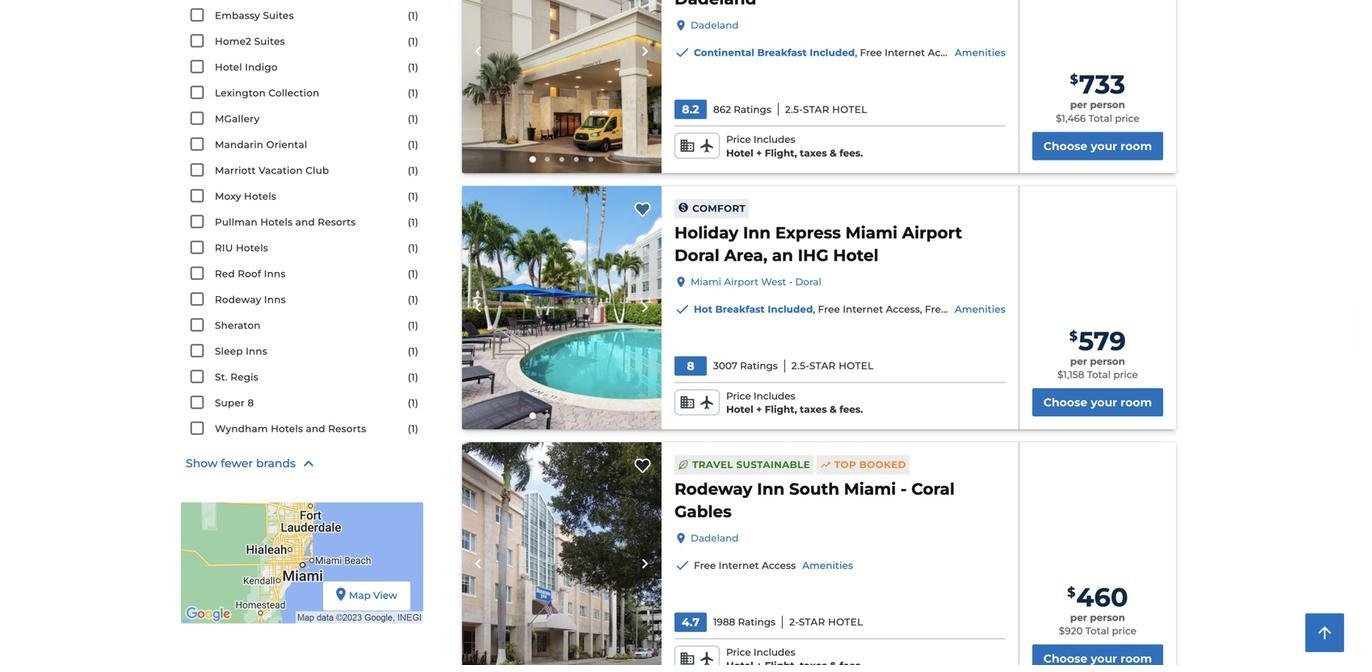 Task type: vqa. For each thing, say whether or not it's contained in the screenshot.
the bottommost ,
yes



Task type: locate. For each thing, give the bounding box(es) containing it.
collection
[[269, 87, 320, 99]]

2 price includes hotel + flight, taxes & fees. from the top
[[726, 391, 863, 416]]

2 taxes from the top
[[800, 404, 827, 416]]

1 vertical spatial resorts
[[328, 423, 366, 435]]

total right $920
[[1086, 626, 1110, 638]]

ratings right 3007
[[740, 360, 778, 372]]

your for 733
[[1091, 139, 1118, 153]]

included down the hampton inn by hilton miami dadeland element
[[810, 47, 855, 59]]

1 vertical spatial price
[[726, 391, 751, 402]]

roof
[[238, 268, 261, 280]]

breakfast right continental
[[758, 47, 807, 59]]

$
[[1070, 72, 1079, 87], [1070, 328, 1078, 344], [1068, 585, 1076, 601]]

0 vertical spatial ,
[[855, 47, 858, 59]]

2.5- right 3007 ratings
[[792, 360, 810, 372]]

suites
[[263, 10, 294, 21], [254, 36, 285, 47]]

, down the hampton inn by hilton miami dadeland element
[[855, 47, 858, 59]]

hotels up 'brands'
[[271, 423, 303, 435]]

2 person from the top
[[1090, 356, 1125, 368]]

(1) for hotel indigo
[[408, 61, 419, 73]]

brands
[[256, 457, 296, 471]]

1 vertical spatial inns
[[264, 294, 286, 306]]

doral
[[675, 245, 720, 265], [795, 276, 822, 288]]

1 go to image #5 image from the top
[[589, 157, 593, 162]]

0 vertical spatial 2.5-star hotel
[[785, 104, 868, 115]]

(1) for riu hotels
[[408, 242, 419, 254]]

choose your room for 733
[[1044, 139, 1152, 153]]

hot
[[694, 304, 713, 315]]

2.5-star hotel down continental breakfast included , free internet access, free parking
[[785, 104, 868, 115]]

0 vertical spatial your
[[1091, 139, 1118, 153]]

free internet access amenities
[[694, 560, 853, 572]]

your for 579
[[1091, 396, 1118, 410]]

1 vertical spatial price includes hotel + flight, taxes & fees.
[[726, 391, 863, 416]]

internet for 579
[[843, 304, 883, 315]]

2.5-star hotel
[[785, 104, 868, 115], [792, 360, 874, 372]]

1 your from the top
[[1091, 139, 1118, 153]]

price inside $ 460 per person $920 total price
[[1112, 626, 1137, 638]]

coral
[[912, 479, 955, 499]]

0 vertical spatial choose your room
[[1044, 139, 1152, 153]]

choose down $1,466
[[1044, 139, 1088, 153]]

1 go to image #2 image from the top
[[545, 157, 550, 162]]

2.5-star hotel down the 'hot breakfast included , free internet access, free parking'
[[792, 360, 874, 372]]

1 vertical spatial 2.5-
[[792, 360, 810, 372]]

ratings
[[734, 104, 772, 115], [740, 360, 778, 372], [738, 617, 776, 629]]

(1) for super 8
[[408, 398, 419, 409]]

-
[[789, 276, 793, 288], [901, 479, 907, 499]]

0 vertical spatial photo carousel region
[[462, 0, 662, 173]]

2.5- right 862 ratings
[[785, 104, 803, 115]]

(1) for sleep inns
[[408, 346, 419, 358]]

+ for 579
[[756, 404, 762, 416]]

2 vertical spatial photo carousel region
[[462, 443, 662, 666]]

0 vertical spatial -
[[789, 276, 793, 288]]

1 vertical spatial price
[[1114, 369, 1138, 381]]

2 vertical spatial star
[[799, 617, 825, 629]]

14 (1) from the top
[[408, 346, 419, 358]]

1 per from the top
[[1071, 99, 1088, 111]]

1 vertical spatial airport
[[724, 276, 759, 288]]

included
[[810, 47, 855, 59], [768, 304, 813, 315]]

internet
[[885, 47, 925, 59], [843, 304, 883, 315], [719, 560, 759, 572]]

hotels down marriott vacation club at left
[[244, 191, 276, 202]]

0 vertical spatial go to image #3 image
[[560, 157, 564, 162]]

15 (1) from the top
[[408, 372, 419, 383]]

includes
[[754, 134, 796, 146], [754, 391, 796, 402], [754, 647, 796, 659]]

per inside $ 460 per person $920 total price
[[1071, 612, 1088, 624]]

1 vertical spatial choose your room
[[1044, 396, 1152, 410]]

0 vertical spatial parking
[[992, 47, 1031, 59]]

club
[[306, 165, 329, 177]]

0 vertical spatial taxes
[[800, 147, 827, 159]]

0 horizontal spatial access,
[[886, 304, 923, 315]]

3 per from the top
[[1071, 612, 1088, 624]]

choose for 733
[[1044, 139, 1088, 153]]

0 vertical spatial breakfast
[[758, 47, 807, 59]]

amenities
[[955, 47, 1006, 59], [955, 304, 1006, 315], [803, 560, 853, 572]]

0 vertical spatial +
[[756, 147, 762, 159]]

price inside $ 733 per person $1,466 total price
[[1115, 113, 1140, 124]]

inn up "area," on the right of the page
[[743, 223, 771, 243]]

1 & from the top
[[830, 147, 837, 159]]

1 vertical spatial suites
[[254, 36, 285, 47]]

taxes up express
[[800, 147, 827, 159]]

resorts
[[318, 217, 356, 228], [328, 423, 366, 435]]

miami up hot
[[691, 276, 722, 288]]

area,
[[724, 245, 768, 265]]

star right "1988 ratings"
[[799, 617, 825, 629]]

1 vertical spatial access,
[[886, 304, 923, 315]]

0 horizontal spatial ,
[[813, 304, 816, 315]]

per for 460
[[1071, 612, 1088, 624]]

2.5- for 733
[[785, 104, 803, 115]]

- right west
[[789, 276, 793, 288]]

dadeland for 733
[[691, 20, 739, 31]]

price down "1988 ratings"
[[726, 647, 751, 659]]

inns
[[264, 268, 286, 280], [264, 294, 286, 306], [246, 346, 267, 358]]

go to image #4 image for swimming pool image's go to image #2
[[574, 414, 579, 418]]

per inside the $ 579 per person $1,158 total price
[[1071, 356, 1088, 368]]

1 vertical spatial parking
[[950, 304, 989, 315]]

0 horizontal spatial airport
[[724, 276, 759, 288]]

price for 733
[[1115, 113, 1140, 124]]

0 vertical spatial go to image #5 image
[[589, 157, 593, 162]]

2 vertical spatial price
[[1112, 626, 1137, 638]]

0 vertical spatial go to image #2 image
[[545, 157, 550, 162]]

1 person from the top
[[1090, 99, 1125, 111]]

1 includes from the top
[[754, 134, 796, 146]]

2 price from the top
[[726, 391, 751, 402]]

0 horizontal spatial doral
[[675, 245, 720, 265]]

per inside $ 733 per person $1,466 total price
[[1071, 99, 1088, 111]]

1 choose your room from the top
[[1044, 139, 1152, 153]]

- left coral at the bottom
[[901, 479, 907, 499]]

includes for 733
[[754, 134, 796, 146]]

8 (1) from the top
[[408, 191, 419, 202]]

$ left 579
[[1070, 328, 1078, 344]]

price down 579
[[1114, 369, 1138, 381]]

0 vertical spatial &
[[830, 147, 837, 159]]

- inside the rodeway inn south miami - coral gables
[[901, 479, 907, 499]]

inn inside holiday inn express miami airport doral area, an ihg hotel
[[743, 223, 771, 243]]

5 (1) from the top
[[408, 113, 419, 125]]

0 vertical spatial suites
[[263, 10, 294, 21]]

airport
[[902, 223, 963, 243], [724, 276, 759, 288]]

8 right super
[[248, 398, 254, 409]]

2 includes from the top
[[754, 391, 796, 402]]

person inside the $ 579 per person $1,158 total price
[[1090, 356, 1125, 368]]

1 vertical spatial photo carousel region
[[462, 186, 662, 430]]

room down the $ 579 per person $1,158 total price
[[1121, 396, 1152, 410]]

breakfast down miami airport west - doral
[[716, 304, 765, 315]]

$ inside $ 733 per person $1,466 total price
[[1070, 72, 1079, 87]]

per up $920
[[1071, 612, 1088, 624]]

12 (1) from the top
[[408, 294, 419, 306]]

and for wyndham
[[306, 423, 325, 435]]

inns right sleep
[[246, 346, 267, 358]]

1 vertical spatial includes
[[754, 391, 796, 402]]

0 vertical spatial person
[[1090, 99, 1125, 111]]

1 vertical spatial go to image #5 image
[[589, 414, 593, 418]]

home2
[[215, 36, 251, 47]]

0 vertical spatial total
[[1089, 113, 1113, 124]]

(1) for moxy hotels
[[408, 191, 419, 202]]

hotels for moxy
[[244, 191, 276, 202]]

south
[[789, 479, 840, 499]]

1 choose from the top
[[1044, 139, 1088, 153]]

17 (1) from the top
[[408, 423, 419, 435]]

taxes up the sustainable
[[800, 404, 827, 416]]

0 vertical spatial 2.5-
[[785, 104, 803, 115]]

rodeway for rodeway inn south miami - coral gables
[[675, 479, 753, 499]]

your down the $ 579 per person $1,158 total price
[[1091, 396, 1118, 410]]

1 horizontal spatial -
[[901, 479, 907, 499]]

0 vertical spatial choose your room button
[[1032, 132, 1164, 160]]

1 vertical spatial room
[[1121, 396, 1152, 410]]

resorts for wyndham hotels and resorts
[[328, 423, 366, 435]]

go to image #2 image for swimming pool image
[[545, 414, 550, 418]]

price down 460 at the right bottom
[[1112, 626, 1137, 638]]

total inside $ 460 per person $920 total price
[[1086, 626, 1110, 638]]

2 vertical spatial internet
[[719, 560, 759, 572]]

1 vertical spatial -
[[901, 479, 907, 499]]

person for 579
[[1090, 356, 1125, 368]]

0 vertical spatial choose
[[1044, 139, 1088, 153]]

hotels up the red roof inns
[[236, 242, 268, 254]]

includes down 862 ratings
[[754, 134, 796, 146]]

wyndham
[[215, 423, 268, 435]]

your
[[1091, 139, 1118, 153], [1091, 396, 1118, 410]]

1 horizontal spatial airport
[[902, 223, 963, 243]]

733
[[1079, 69, 1126, 100]]

choose your room button down $1,466
[[1032, 132, 1164, 160]]

flight, down 862 ratings
[[765, 147, 797, 159]]

0 vertical spatial amenities
[[955, 47, 1006, 59]]

0 vertical spatial airport
[[902, 223, 963, 243]]

1 (1) from the top
[[408, 10, 419, 21]]

flight, up the sustainable
[[765, 404, 797, 416]]

0 vertical spatial internet
[[885, 47, 925, 59]]

included for 579
[[768, 304, 813, 315]]

go to image #5 image for go to image #4 related to swimming pool image's go to image #2
[[589, 414, 593, 418]]

$ left "733"
[[1070, 72, 1079, 87]]

13 (1) from the top
[[408, 320, 419, 332]]

room
[[1121, 139, 1152, 153], [1121, 396, 1152, 410]]

(1) for marriott vacation club
[[408, 165, 419, 177]]

resorts down club
[[318, 217, 356, 228]]

ratings up "price includes"
[[738, 617, 776, 629]]

inn inside the rodeway inn south miami - coral gables
[[757, 479, 785, 499]]

4 (1) from the top
[[408, 87, 419, 99]]

&
[[830, 147, 837, 159], [830, 404, 837, 416]]

miami for 460
[[844, 479, 896, 499]]

$ inside the $ 579 per person $1,158 total price
[[1070, 328, 1078, 344]]

suites for home2 suites
[[254, 36, 285, 47]]

2 & from the top
[[830, 404, 837, 416]]

rodeway down travel
[[675, 479, 753, 499]]

0 vertical spatial resorts
[[318, 217, 356, 228]]

579
[[1079, 325, 1126, 357]]

choose your room button
[[1032, 132, 1164, 160], [1032, 389, 1164, 417]]

riu hotels
[[215, 242, 268, 254]]

go to image #4 image
[[574, 157, 579, 162], [574, 414, 579, 418]]

hotel inside holiday inn express miami airport doral area, an ihg hotel
[[833, 245, 879, 265]]

choose your room button for 733
[[1032, 132, 1164, 160]]

go to image #2 image for property building image
[[545, 157, 550, 162]]

go to image #5 image
[[589, 157, 593, 162], [589, 414, 593, 418]]

your down $ 733 per person $1,466 total price
[[1091, 139, 1118, 153]]

1 horizontal spatial doral
[[795, 276, 822, 288]]

and up show fewer brands button
[[306, 423, 325, 435]]

2 per from the top
[[1071, 356, 1088, 368]]

hotel right ihg
[[833, 245, 879, 265]]

2 vertical spatial per
[[1071, 612, 1088, 624]]

$920
[[1059, 626, 1083, 638]]

hotel down 3007 ratings
[[726, 404, 754, 416]]

2 horizontal spatial internet
[[885, 47, 925, 59]]

price for 460
[[1112, 626, 1137, 638]]

price includes hotel + flight, taxes & fees. for 733
[[726, 134, 863, 159]]

per up the '$1,158'
[[1071, 356, 1088, 368]]

person inside $ 733 per person $1,466 total price
[[1090, 99, 1125, 111]]

included down west
[[768, 304, 813, 315]]

1 vertical spatial go to image #3 image
[[560, 414, 564, 418]]

includes down 2- at the right
[[754, 647, 796, 659]]

2-
[[790, 617, 799, 629]]

9 (1) from the top
[[408, 217, 419, 228]]

1 vertical spatial fees.
[[840, 404, 863, 416]]

go to image #3 image for swimming pool image's go to image #2
[[560, 414, 564, 418]]

2 choose from the top
[[1044, 396, 1088, 410]]

doral down holiday at top
[[675, 245, 720, 265]]

included for 733
[[810, 47, 855, 59]]

hotel down 862 ratings
[[726, 147, 754, 159]]

room down $ 733 per person $1,466 total price
[[1121, 139, 1152, 153]]

go to image #1 image for swimming pool image's go to image #2
[[530, 413, 536, 419]]

booked
[[860, 459, 906, 471]]

$ 579 per person $1,158 total price
[[1058, 325, 1138, 381]]

2 vertical spatial person
[[1090, 612, 1125, 624]]

total inside $ 733 per person $1,466 total price
[[1089, 113, 1113, 124]]

1 go to image #4 image from the top
[[574, 157, 579, 162]]

express
[[775, 223, 841, 243]]

hotels for riu
[[236, 242, 268, 254]]

1 vertical spatial dadeland
[[691, 533, 739, 545]]

1 choose your room button from the top
[[1032, 132, 1164, 160]]

2 + from the top
[[756, 404, 762, 416]]

2 go to image #5 image from the top
[[589, 414, 593, 418]]

hotel down the 'hot breakfast included , free internet access, free parking'
[[839, 360, 874, 372]]

(1)
[[408, 10, 419, 21], [408, 36, 419, 47], [408, 61, 419, 73], [408, 87, 419, 99], [408, 113, 419, 125], [408, 139, 419, 151], [408, 165, 419, 177], [408, 191, 419, 202], [408, 217, 419, 228], [408, 242, 419, 254], [408, 268, 419, 280], [408, 294, 419, 306], [408, 320, 419, 332], [408, 346, 419, 358], [408, 372, 419, 383], [408, 398, 419, 409], [408, 423, 419, 435]]

inn
[[743, 223, 771, 243], [757, 479, 785, 499]]

star down continental breakfast included , free internet access, free parking
[[803, 104, 830, 115]]

3 photo carousel region from the top
[[462, 443, 662, 666]]

1 vertical spatial internet
[[843, 304, 883, 315]]

0 vertical spatial go to image #4 image
[[574, 157, 579, 162]]

choose your room down $1,466
[[1044, 139, 1152, 153]]

2 go to image #2 image from the top
[[545, 414, 550, 418]]

2.5-star hotel for 579
[[792, 360, 874, 372]]

2.5- for 579
[[792, 360, 810, 372]]

0 horizontal spatial rodeway
[[215, 294, 261, 306]]

ihg
[[798, 245, 829, 265]]

oriental
[[266, 139, 307, 151]]

total
[[1089, 113, 1113, 124], [1087, 369, 1111, 381], [1086, 626, 1110, 638]]

resorts up show fewer brands button
[[328, 423, 366, 435]]

2 vertical spatial price
[[726, 647, 751, 659]]

total inside the $ 579 per person $1,158 total price
[[1087, 369, 1111, 381]]

2.5-
[[785, 104, 803, 115], [792, 360, 810, 372]]

1 go to image #3 image from the top
[[560, 157, 564, 162]]

1 vertical spatial taxes
[[800, 404, 827, 416]]

lexington
[[215, 87, 266, 99]]

1 horizontal spatial parking
[[992, 47, 1031, 59]]

(1) for pullman hotels and resorts
[[408, 217, 419, 228]]

(1) for wyndham hotels and resorts
[[408, 423, 419, 435]]

inn down the sustainable
[[757, 479, 785, 499]]

1988
[[713, 617, 736, 629]]

1 room from the top
[[1121, 139, 1152, 153]]

choose your room down the '$1,158'
[[1044, 396, 1152, 410]]

$ left 460 at the right bottom
[[1068, 585, 1076, 601]]

fees. for 579
[[840, 404, 863, 416]]

0 vertical spatial rodeway
[[215, 294, 261, 306]]

go to image #3 image
[[560, 157, 564, 162], [560, 414, 564, 418]]

1 price from the top
[[726, 134, 751, 146]]

2 vertical spatial ratings
[[738, 617, 776, 629]]

dadeland down gables
[[691, 533, 739, 545]]

1 vertical spatial and
[[306, 423, 325, 435]]

0 horizontal spatial 8
[[248, 398, 254, 409]]

2 go to image #3 image from the top
[[560, 414, 564, 418]]

0 vertical spatial includes
[[754, 134, 796, 146]]

price includes hotel + flight, taxes & fees. down 3007 ratings
[[726, 391, 863, 416]]

1 vertical spatial included
[[768, 304, 813, 315]]

11 (1) from the top
[[408, 268, 419, 280]]

dadeland up continental
[[691, 20, 739, 31]]

price for 579
[[726, 391, 751, 402]]

per
[[1071, 99, 1088, 111], [1071, 356, 1088, 368], [1071, 612, 1088, 624]]

2 photo carousel region from the top
[[462, 186, 662, 430]]

holiday inn express miami airport doral area, an ihg hotel
[[675, 223, 963, 265]]

3 includes from the top
[[754, 647, 796, 659]]

1 vertical spatial your
[[1091, 396, 1118, 410]]

includes down 3007 ratings
[[754, 391, 796, 402]]

suites up home2 suites
[[263, 10, 294, 21]]

2 flight, from the top
[[765, 404, 797, 416]]

1 horizontal spatial ,
[[855, 47, 858, 59]]

1 vertical spatial &
[[830, 404, 837, 416]]

0 vertical spatial price
[[1115, 113, 1140, 124]]

amenities for 579
[[955, 304, 1006, 315]]

8 left 3007
[[687, 359, 695, 373]]

total right $1,466
[[1089, 113, 1113, 124]]

1 + from the top
[[756, 147, 762, 159]]

2 go to image #1 image from the top
[[530, 413, 536, 419]]

1 go to image #1 image from the top
[[530, 156, 536, 163]]

1 flight, from the top
[[765, 147, 797, 159]]

1 price includes hotel + flight, taxes & fees. from the top
[[726, 134, 863, 159]]

0 vertical spatial and
[[296, 217, 315, 228]]

hampton inn by hilton miami dadeland element
[[675, 0, 1006, 9]]

access, for 733
[[928, 47, 965, 59]]

continental
[[694, 47, 755, 59]]

suites up indigo
[[254, 36, 285, 47]]

sustainable
[[737, 459, 810, 471]]

choose your room button down the '$1,158'
[[1032, 389, 1164, 417]]

$ 733 per person $1,466 total price
[[1056, 69, 1140, 124]]

st.
[[215, 372, 228, 383]]

photo carousel region
[[462, 0, 662, 173], [462, 186, 662, 430], [462, 443, 662, 666]]

star
[[803, 104, 830, 115], [810, 360, 836, 372], [799, 617, 825, 629]]

total right the '$1,158'
[[1087, 369, 1111, 381]]

10 (1) from the top
[[408, 242, 419, 254]]

1 vertical spatial star
[[810, 360, 836, 372]]

miami inside the rodeway inn south miami - coral gables
[[844, 479, 896, 499]]

,
[[855, 47, 858, 59], [813, 304, 816, 315]]

16 (1) from the top
[[408, 398, 419, 409]]

price
[[1115, 113, 1140, 124], [1114, 369, 1138, 381], [1112, 626, 1137, 638]]

1 vertical spatial ,
[[813, 304, 816, 315]]

1 vertical spatial go to image #1 image
[[530, 413, 536, 419]]

1 photo carousel region from the top
[[462, 0, 662, 173]]

and
[[296, 217, 315, 228], [306, 423, 325, 435]]

per up $1,466
[[1071, 99, 1088, 111]]

+ down 862 ratings
[[756, 147, 762, 159]]

0 vertical spatial dadeland
[[691, 20, 739, 31]]

doral down ihg
[[795, 276, 822, 288]]

inns down the red roof inns
[[264, 294, 286, 306]]

1 vertical spatial $
[[1070, 328, 1078, 344]]

room for 579
[[1121, 396, 1152, 410]]

travel sustainable
[[692, 459, 810, 471]]

7 (1) from the top
[[408, 165, 419, 177]]

2 room from the top
[[1121, 396, 1152, 410]]

and down club
[[296, 217, 315, 228]]

3 person from the top
[[1090, 612, 1125, 624]]

price inside the $ 579 per person $1,158 total price
[[1114, 369, 1138, 381]]

show fewer brands button
[[186, 455, 419, 474]]

miami right express
[[846, 223, 898, 243]]

rodeway inside the rodeway inn south miami - coral gables
[[675, 479, 753, 499]]

$ for 460
[[1068, 585, 1076, 601]]

dadeland
[[691, 20, 739, 31], [691, 533, 739, 545]]

2 (1) from the top
[[408, 36, 419, 47]]

2 go to image #4 image from the top
[[574, 414, 579, 418]]

3 (1) from the top
[[408, 61, 419, 73]]

flight,
[[765, 147, 797, 159], [765, 404, 797, 416]]

price down 862 ratings
[[726, 134, 751, 146]]

, down ihg
[[813, 304, 816, 315]]

go to image #1 image
[[530, 156, 536, 163], [530, 413, 536, 419]]

$ inside $ 460 per person $920 total price
[[1068, 585, 1076, 601]]

person inside $ 460 per person $920 total price
[[1090, 612, 1125, 624]]

0 vertical spatial access,
[[928, 47, 965, 59]]

miami down top booked
[[844, 479, 896, 499]]

+ down 3007 ratings
[[756, 404, 762, 416]]

2 your from the top
[[1091, 396, 1118, 410]]

1 vertical spatial miami
[[691, 276, 722, 288]]

inns right roof
[[264, 268, 286, 280]]

go to image #1 image for property building image's go to image #2
[[530, 156, 536, 163]]

miami inside holiday inn express miami airport doral area, an ihg hotel
[[846, 223, 898, 243]]

0 horizontal spatial parking
[[950, 304, 989, 315]]

1 vertical spatial inn
[[757, 479, 785, 499]]

go to image #2 image
[[545, 157, 550, 162], [545, 414, 550, 418]]

1 vertical spatial flight,
[[765, 404, 797, 416]]

1 fees. from the top
[[840, 147, 863, 159]]

2 choose your room from the top
[[1044, 396, 1152, 410]]

2 dadeland from the top
[[691, 533, 739, 545]]

choose
[[1044, 139, 1088, 153], [1044, 396, 1088, 410]]

1 horizontal spatial internet
[[843, 304, 883, 315]]

price includes hotel + flight, taxes & fees. down 862 ratings
[[726, 134, 863, 159]]

2 vertical spatial $
[[1068, 585, 1076, 601]]

choose for 579
[[1044, 396, 1088, 410]]

1 dadeland from the top
[[691, 20, 739, 31]]

red
[[215, 268, 235, 280]]

parking
[[992, 47, 1031, 59], [950, 304, 989, 315]]

breakfast for 733
[[758, 47, 807, 59]]

choose down the '$1,158'
[[1044, 396, 1088, 410]]

0 vertical spatial fees.
[[840, 147, 863, 159]]

0 vertical spatial price includes hotel + flight, taxes & fees.
[[726, 134, 863, 159]]

1 vertical spatial go to image #2 image
[[545, 414, 550, 418]]

2 fees. from the top
[[840, 404, 863, 416]]

6 (1) from the top
[[408, 139, 419, 151]]

hotels right pullman
[[260, 217, 293, 228]]

1 vertical spatial rodeway
[[675, 479, 753, 499]]

price down 3007 ratings
[[726, 391, 751, 402]]

ratings right the 862
[[734, 104, 772, 115]]

2 vertical spatial total
[[1086, 626, 1110, 638]]

1 vertical spatial person
[[1090, 356, 1125, 368]]

access,
[[928, 47, 965, 59], [886, 304, 923, 315]]

show fewer brands
[[186, 457, 296, 471]]

1 taxes from the top
[[800, 147, 827, 159]]

star for 460
[[799, 617, 825, 629]]

star down the 'hot breakfast included , free internet access, free parking'
[[810, 360, 836, 372]]

0 vertical spatial price
[[726, 134, 751, 146]]

0 vertical spatial miami
[[846, 223, 898, 243]]

home2 suites
[[215, 36, 285, 47]]

per for 733
[[1071, 99, 1088, 111]]

rodeway up sheraton at left
[[215, 294, 261, 306]]

1 vertical spatial total
[[1087, 369, 1111, 381]]

8.2
[[682, 103, 699, 117]]

lexington collection
[[215, 87, 320, 99]]

0 vertical spatial ratings
[[734, 104, 772, 115]]

2 choose your room button from the top
[[1032, 389, 1164, 417]]

price down "733"
[[1115, 113, 1140, 124]]



Task type: describe. For each thing, give the bounding box(es) containing it.
, for 579
[[813, 304, 816, 315]]

rodeway inns
[[215, 294, 286, 306]]

vacation
[[259, 165, 303, 177]]

property building image
[[462, 0, 662, 173]]

doral inside holiday inn express miami airport doral area, an ihg hotel
[[675, 245, 720, 265]]

view
[[373, 590, 397, 602]]

an
[[772, 245, 793, 265]]

0 vertical spatial 8
[[687, 359, 695, 373]]

& for 733
[[830, 147, 837, 159]]

flight, for 579
[[765, 404, 797, 416]]

fees. for 733
[[840, 147, 863, 159]]

2-star hotel
[[790, 617, 863, 629]]

west
[[761, 276, 787, 288]]

460
[[1077, 582, 1128, 614]]

price includes hotel + flight, taxes & fees. for 579
[[726, 391, 863, 416]]

regis
[[231, 372, 259, 383]]

rodeway inn south miami - coral gables element
[[675, 478, 1006, 523]]

hotel down continental breakfast included , free internet access, free parking
[[832, 104, 868, 115]]

comfort
[[692, 203, 746, 214]]

moxy
[[215, 191, 241, 202]]

(1) for mgallery
[[408, 113, 419, 125]]

inns for rodeway inns
[[264, 294, 286, 306]]

and for pullman
[[296, 217, 315, 228]]

4.7
[[682, 616, 700, 630]]

riu
[[215, 242, 233, 254]]

+ for 733
[[756, 147, 762, 159]]

$ 460 per person $920 total price
[[1059, 582, 1137, 638]]

rodeway for rodeway inns
[[215, 294, 261, 306]]

mandarin oriental
[[215, 139, 307, 151]]

internet for 733
[[885, 47, 925, 59]]

& for 579
[[830, 404, 837, 416]]

mandarin
[[215, 139, 264, 151]]

$ for 733
[[1070, 72, 1079, 87]]

top
[[835, 459, 857, 471]]

includes for 579
[[754, 391, 796, 402]]

3007
[[713, 360, 738, 372]]

go to image #3 image for property building image's go to image #2
[[560, 157, 564, 162]]

$1,466
[[1056, 113, 1086, 124]]

wyndham hotels and resorts
[[215, 423, 366, 435]]

hotel right 2- at the right
[[828, 617, 863, 629]]

hotels for pullman
[[260, 217, 293, 228]]

map view
[[349, 590, 397, 602]]

862 ratings
[[713, 104, 772, 115]]

show
[[186, 457, 218, 471]]

choose your room button for 579
[[1032, 389, 1164, 417]]

indigo
[[245, 61, 278, 73]]

person for 460
[[1090, 612, 1125, 624]]

price for 733
[[726, 134, 751, 146]]

hot breakfast included , free internet access, free parking
[[694, 304, 989, 315]]

top booked
[[835, 459, 906, 471]]

hotel down home2
[[215, 61, 242, 73]]

3 price from the top
[[726, 647, 751, 659]]

rodeway inn south miami - coral gables
[[675, 479, 955, 522]]

(1) for sheraton
[[408, 320, 419, 332]]

2 vertical spatial amenities
[[803, 560, 853, 572]]

(1) for home2 suites
[[408, 36, 419, 47]]

(1) for red roof inns
[[408, 268, 419, 280]]

go to image #5 image for go to image #4 corresponding to property building image's go to image #2
[[589, 157, 593, 162]]

on site image
[[462, 443, 662, 666]]

1 vertical spatial doral
[[795, 276, 822, 288]]

st. regis
[[215, 372, 259, 383]]

pullman hotels and resorts
[[215, 217, 356, 228]]

access, for 579
[[886, 304, 923, 315]]

embassy
[[215, 10, 260, 21]]

inn for 579
[[743, 223, 771, 243]]

ratings for 460
[[738, 617, 776, 629]]

taxes for 579
[[800, 404, 827, 416]]

(1) for st. regis
[[408, 372, 419, 383]]

holiday
[[675, 223, 739, 243]]

3007 ratings
[[713, 360, 778, 372]]

inns for sleep inns
[[246, 346, 267, 358]]

photo carousel region for 460
[[462, 443, 662, 666]]

room for 733
[[1121, 139, 1152, 153]]

sleep inns
[[215, 346, 267, 358]]

fewer
[[221, 457, 253, 471]]

total for 579
[[1087, 369, 1111, 381]]

amenities for 733
[[955, 47, 1006, 59]]

per for 579
[[1071, 356, 1088, 368]]

person for 733
[[1090, 99, 1125, 111]]

swimming pool image
[[462, 186, 662, 430]]

mgallery
[[215, 113, 260, 125]]

dadeland for 460
[[691, 533, 739, 545]]

star for 733
[[803, 104, 830, 115]]

862
[[713, 104, 731, 115]]

(1) for rodeway inns
[[408, 294, 419, 306]]

hotels for wyndham
[[271, 423, 303, 435]]

2.5-star hotel for 733
[[785, 104, 868, 115]]

choose your room for 579
[[1044, 396, 1152, 410]]

(1) for mandarin oriental
[[408, 139, 419, 151]]

1988 ratings
[[713, 617, 776, 629]]

inn for 460
[[757, 479, 785, 499]]

photo carousel region for 579
[[462, 186, 662, 430]]

ratings for 733
[[734, 104, 772, 115]]

travel
[[692, 459, 734, 471]]

, for 733
[[855, 47, 858, 59]]

airport inside holiday inn express miami airport doral area, an ihg hotel
[[902, 223, 963, 243]]

gables
[[675, 502, 732, 522]]

super 8
[[215, 398, 254, 409]]

miami for 579
[[846, 223, 898, 243]]

embassy suites
[[215, 10, 294, 21]]

go to image #4 image for property building image's go to image #2
[[574, 157, 579, 162]]

$1,158
[[1058, 369, 1085, 381]]

(1) for lexington collection
[[408, 87, 419, 99]]

continental breakfast included , free internet access, free parking
[[694, 47, 1031, 59]]

sheraton
[[215, 320, 261, 332]]

price includes
[[726, 647, 796, 659]]

(1) for embassy suites
[[408, 10, 419, 21]]

parking for 579
[[950, 304, 989, 315]]

sleep
[[215, 346, 243, 358]]

red roof inns
[[215, 268, 286, 280]]

0 vertical spatial inns
[[264, 268, 286, 280]]

parking for 733
[[992, 47, 1031, 59]]

hotel indigo
[[215, 61, 278, 73]]

total for 460
[[1086, 626, 1110, 638]]

miami airport west - doral
[[691, 276, 822, 288]]

0 horizontal spatial -
[[789, 276, 793, 288]]

total for 733
[[1089, 113, 1113, 124]]

ratings for 579
[[740, 360, 778, 372]]

resorts for pullman hotels and resorts
[[318, 217, 356, 228]]

marriott
[[215, 165, 256, 177]]

access
[[762, 560, 796, 572]]

flight, for 733
[[765, 147, 797, 159]]

taxes for 733
[[800, 147, 827, 159]]

price for 579
[[1114, 369, 1138, 381]]

marriott vacation club
[[215, 165, 329, 177]]

moxy hotels
[[215, 191, 276, 202]]

breakfast for 579
[[716, 304, 765, 315]]

0 horizontal spatial internet
[[719, 560, 759, 572]]

$ for 579
[[1070, 328, 1078, 344]]

super
[[215, 398, 245, 409]]

map
[[349, 590, 371, 602]]

star for 579
[[810, 360, 836, 372]]

holiday inn express miami airport doral area, an ihg hotel element
[[675, 222, 1006, 266]]

pullman
[[215, 217, 258, 228]]



